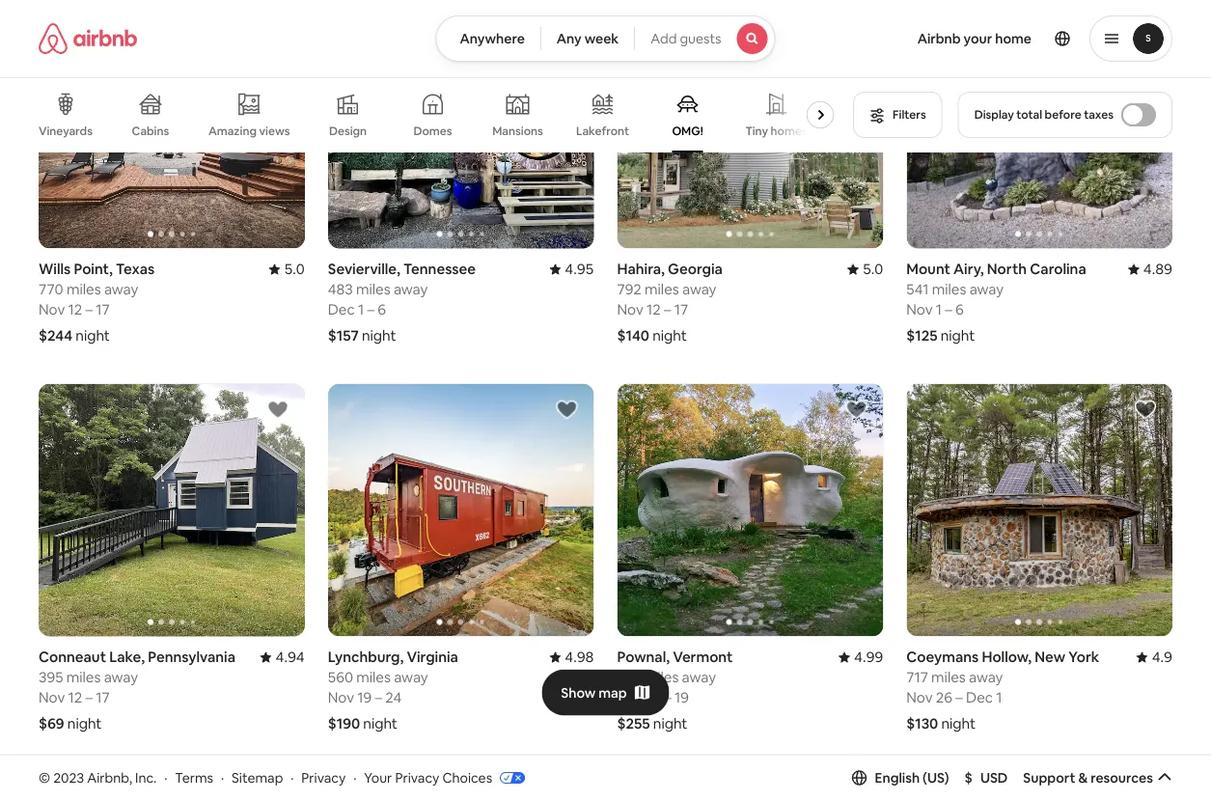 Task type: vqa. For each thing, say whether or not it's contained in the screenshot.


Task type: locate. For each thing, give the bounding box(es) containing it.
miles down hahira,
[[645, 280, 679, 299]]

1 inside 'coeymans hollow, new york 717 miles away nov 26 – dec 1 $130 night'
[[996, 688, 1002, 707]]

5.0 left mount
[[863, 260, 883, 279]]

4.98 out of 5 average rating image
[[549, 648, 594, 667]]

5.0 out of 5 average rating image for hahira, georgia 792 miles away nov 12 – 17 $140 night
[[847, 260, 883, 279]]

· right inc.
[[164, 769, 167, 786]]

nov inside "wills point, texas 770 miles away nov 12 – 17 $244 night"
[[39, 300, 65, 319]]

filters
[[893, 107, 926, 122]]

19 left 24
[[357, 688, 372, 707]]

night inside conneaut lake, pennsylvania 395 miles away nov 12 – 17 $69 night
[[67, 714, 102, 733]]

–
[[85, 300, 93, 319], [367, 300, 374, 319], [664, 300, 671, 319], [945, 300, 952, 319], [85, 688, 93, 707], [375, 688, 382, 707], [664, 688, 671, 707], [956, 688, 963, 707]]

nov inside conneaut lake, pennsylvania 395 miles away nov 12 – 17 $69 night
[[39, 688, 65, 707]]

group
[[39, 0, 305, 249], [328, 0, 594, 249], [617, 0, 883, 249], [906, 0, 1173, 249], [39, 77, 842, 152], [39, 384, 305, 637], [328, 384, 594, 637], [617, 384, 883, 637], [906, 384, 1173, 637], [39, 772, 305, 801], [328, 772, 594, 801], [617, 772, 883, 801], [906, 772, 1173, 801]]

– inside mount airy, north carolina 541 miles away nov 1 – 6 $125 night
[[945, 300, 952, 319]]

group containing amazing views
[[39, 77, 842, 152]]

1 vertical spatial dec
[[966, 688, 993, 707]]

6 down 'sevierville,'
[[378, 300, 386, 319]]

1 up $125
[[936, 300, 942, 319]]

12 up $140
[[647, 300, 661, 319]]

tiny homes
[[746, 124, 807, 138]]

miles down conneaut
[[66, 668, 101, 687]]

483
[[328, 280, 353, 299]]

terms
[[175, 769, 213, 786]]

profile element
[[799, 0, 1173, 77]]

domes
[[413, 124, 452, 138]]

night
[[76, 326, 110, 345], [362, 326, 396, 345], [653, 326, 687, 345], [941, 326, 975, 345], [67, 714, 102, 733], [363, 714, 398, 733], [653, 714, 688, 733], [941, 714, 976, 733]]

omg!
[[672, 124, 703, 138]]

4.9 out of 5 average rating image
[[1137, 648, 1173, 667]]

5.0 left 'sevierville,'
[[284, 260, 305, 279]]

– down point,
[[85, 300, 93, 319]]

pownal, vermont 753 miles away nov 14 – 19 $255 night
[[617, 648, 733, 733]]

airbnb,
[[87, 769, 132, 786]]

753
[[617, 668, 641, 687]]

away down tennessee
[[394, 280, 428, 299]]

away down lake, on the bottom left of page
[[104, 668, 138, 687]]

nov down 753
[[617, 688, 643, 707]]

4.89
[[1143, 260, 1173, 279]]

night inside 'coeymans hollow, new york 717 miles away nov 26 – dec 1 $130 night'
[[941, 714, 976, 733]]

17 for 4.94
[[96, 688, 110, 707]]

dec
[[328, 300, 355, 319], [966, 688, 993, 707]]

night right $157
[[362, 326, 396, 345]]

miles down 'sevierville,'
[[356, 280, 390, 299]]

away down texas
[[104, 280, 138, 299]]

4.94
[[276, 648, 305, 667]]

1
[[358, 300, 364, 319], [936, 300, 942, 319], [996, 688, 1002, 707]]

1 horizontal spatial 5.0
[[863, 260, 883, 279]]

5.0 out of 5 average rating image left mount
[[847, 260, 883, 279]]

– down hahira,
[[664, 300, 671, 319]]

5.0 out of 5 average rating image
[[269, 260, 305, 279], [847, 260, 883, 279]]

0 horizontal spatial 19
[[357, 688, 372, 707]]

away inside "wills point, texas 770 miles away nov 12 – 17 $244 night"
[[104, 280, 138, 299]]

1 inside sevierville, tennessee 483 miles away dec 1 – 6 $157 night
[[358, 300, 364, 319]]

point,
[[74, 260, 113, 279]]

wills point, texas 770 miles away nov 12 – 17 $244 night
[[39, 260, 155, 345]]

support & resources
[[1023, 769, 1153, 786]]

nov down '395'
[[39, 688, 65, 707]]

nov down 770
[[39, 300, 65, 319]]

add guests
[[651, 30, 721, 47]]

4.89 out of 5 average rating image
[[1128, 260, 1173, 279]]

nov
[[39, 300, 65, 319], [617, 300, 643, 319], [906, 300, 933, 319], [39, 688, 65, 707], [328, 688, 354, 707], [617, 688, 643, 707], [906, 688, 933, 707]]

york
[[1069, 648, 1099, 667]]

– right the 14
[[664, 688, 671, 707]]

nov down 792
[[617, 300, 643, 319]]

2 5.0 from the left
[[863, 260, 883, 279]]

away down vermont
[[682, 668, 716, 687]]

· right terms
[[221, 769, 224, 786]]

5.0 for wills point, texas 770 miles away nov 12 – 17 $244 night
[[284, 260, 305, 279]]

night right $69
[[67, 714, 102, 733]]

away inside mount airy, north carolina 541 miles away nov 1 – 6 $125 night
[[970, 280, 1004, 299]]

lake,
[[109, 648, 145, 667]]

privacy
[[301, 769, 346, 786], [395, 769, 439, 786]]

0 horizontal spatial 6
[[378, 300, 386, 319]]

any week
[[557, 30, 619, 47]]

night down the 14
[[653, 714, 688, 733]]

taxes
[[1084, 107, 1114, 122]]

– down 'sevierville,'
[[367, 300, 374, 319]]

19
[[357, 688, 372, 707], [675, 688, 689, 707]]

night right $125
[[941, 326, 975, 345]]

19 right the 14
[[675, 688, 689, 707]]

1 · from the left
[[164, 769, 167, 786]]

0 horizontal spatial 5.0 out of 5 average rating image
[[269, 260, 305, 279]]

display total before taxes
[[974, 107, 1114, 122]]

night inside lynchburg, virginia 560 miles away nov 19 – 24 $190 night
[[363, 714, 398, 733]]

sitemap link
[[232, 769, 283, 786]]

1 horizontal spatial 6
[[956, 300, 964, 319]]

sitemap
[[232, 769, 283, 786]]

0 horizontal spatial dec
[[328, 300, 355, 319]]

2 6 from the left
[[956, 300, 964, 319]]

away inside 'coeymans hollow, new york 717 miles away nov 26 – dec 1 $130 night'
[[969, 668, 1003, 687]]

english
[[875, 769, 920, 786]]

privacy right your
[[395, 769, 439, 786]]

sevierville,
[[328, 260, 400, 279]]

– down conneaut
[[85, 688, 93, 707]]

2 horizontal spatial 1
[[996, 688, 1002, 707]]

night down '26'
[[941, 714, 976, 733]]

miles up '26'
[[931, 668, 966, 687]]

conneaut lake, pennsylvania 395 miles away nov 12 – 17 $69 night
[[39, 648, 235, 733]]

0 horizontal spatial 5.0
[[284, 260, 305, 279]]

any
[[557, 30, 582, 47]]

miles down point,
[[67, 280, 101, 299]]

3 · from the left
[[291, 769, 294, 786]]

&
[[1078, 769, 1088, 786]]

nov down 560
[[328, 688, 354, 707]]

1 horizontal spatial 1
[[936, 300, 942, 319]]

night right $140
[[653, 326, 687, 345]]

– down mount
[[945, 300, 952, 319]]

1 horizontal spatial 5.0 out of 5 average rating image
[[847, 260, 883, 279]]

wills
[[39, 260, 71, 279]]

night down 24
[[363, 714, 398, 733]]

12 for 4.94
[[68, 688, 82, 707]]

away inside lynchburg, virginia 560 miles away nov 19 – 24 $190 night
[[394, 668, 428, 687]]

14
[[647, 688, 661, 707]]

17 inside "wills point, texas 770 miles away nov 12 – 17 $244 night"
[[96, 300, 110, 319]]

away
[[104, 280, 138, 299], [394, 280, 428, 299], [682, 280, 716, 299], [970, 280, 1004, 299], [104, 668, 138, 687], [394, 668, 428, 687], [682, 668, 716, 687], [969, 668, 1003, 687]]

add guests button
[[634, 15, 776, 62]]

display
[[974, 107, 1014, 122]]

$69
[[39, 714, 64, 733]]

views
[[259, 123, 290, 138]]

miles inside 'coeymans hollow, new york 717 miles away nov 26 – dec 1 $130 night'
[[931, 668, 966, 687]]

5.0
[[284, 260, 305, 279], [863, 260, 883, 279]]

miles down 'airy,'
[[932, 280, 966, 299]]

dec right '26'
[[966, 688, 993, 707]]

1 horizontal spatial 19
[[675, 688, 689, 707]]

24
[[385, 688, 402, 707]]

– inside "wills point, texas 770 miles away nov 12 – 17 $244 night"
[[85, 300, 93, 319]]

1 horizontal spatial dec
[[966, 688, 993, 707]]

12 inside conneaut lake, pennsylvania 395 miles away nov 12 – 17 $69 night
[[68, 688, 82, 707]]

miles inside mount airy, north carolina 541 miles away nov 1 – 6 $125 night
[[932, 280, 966, 299]]

show
[[561, 684, 596, 701]]

– inside 'coeymans hollow, new york 717 miles away nov 26 – dec 1 $130 night'
[[956, 688, 963, 707]]

17 down lake, on the bottom left of page
[[96, 688, 110, 707]]

nov down 541 in the top of the page
[[906, 300, 933, 319]]

privacy left your
[[301, 769, 346, 786]]

– right '26'
[[956, 688, 963, 707]]

1 horizontal spatial privacy
[[395, 769, 439, 786]]

amazing views
[[208, 123, 290, 138]]

6 down 'airy,'
[[956, 300, 964, 319]]

·
[[164, 769, 167, 786], [221, 769, 224, 786], [291, 769, 294, 786], [353, 769, 356, 786]]

miles down lynchburg,
[[356, 668, 391, 687]]

away up 24
[[394, 668, 428, 687]]

1 6 from the left
[[378, 300, 386, 319]]

None search field
[[436, 15, 776, 62]]

12 inside the "hahira, georgia 792 miles away nov 12 – 17 $140 night"
[[647, 300, 661, 319]]

2 · from the left
[[221, 769, 224, 786]]

texas
[[116, 260, 155, 279]]

0 vertical spatial dec
[[328, 300, 355, 319]]

1 19 from the left
[[357, 688, 372, 707]]

away down 'airy,'
[[970, 280, 1004, 299]]

pownal,
[[617, 648, 670, 667]]

add to wishlist: lynchburg, virginia image
[[555, 398, 579, 421]]

add to wishlist: mount airy, north carolina image
[[1134, 10, 1157, 34]]

17 down point,
[[96, 300, 110, 319]]

away down georgia
[[682, 280, 716, 299]]

any week button
[[540, 15, 635, 62]]

0 horizontal spatial 1
[[358, 300, 364, 319]]

0 horizontal spatial privacy
[[301, 769, 346, 786]]

night inside pownal, vermont 753 miles away nov 14 – 19 $255 night
[[653, 714, 688, 733]]

night inside the "hahira, georgia 792 miles away nov 12 – 17 $140 night"
[[653, 326, 687, 345]]

17 for 5.0
[[96, 300, 110, 319]]

nov inside pownal, vermont 753 miles away nov 14 – 19 $255 night
[[617, 688, 643, 707]]

– inside lynchburg, virginia 560 miles away nov 19 – 24 $190 night
[[375, 688, 382, 707]]

2 19 from the left
[[675, 688, 689, 707]]

nov down 717
[[906, 688, 933, 707]]

airbnb
[[917, 30, 961, 47]]

1 down hollow,
[[996, 688, 1002, 707]]

12 down conneaut
[[68, 688, 82, 707]]

$
[[965, 769, 973, 786]]

19 inside pownal, vermont 753 miles away nov 14 – 19 $255 night
[[675, 688, 689, 707]]

12 up $244 on the left top
[[68, 300, 82, 319]]

anywhere
[[460, 30, 525, 47]]

1 up $157
[[358, 300, 364, 319]]

nov inside the "hahira, georgia 792 miles away nov 12 – 17 $140 night"
[[617, 300, 643, 319]]

17 inside conneaut lake, pennsylvania 395 miles away nov 12 – 17 $69 night
[[96, 688, 110, 707]]

away down hollow,
[[969, 668, 1003, 687]]

mansions
[[492, 124, 543, 138]]

nov inside mount airy, north carolina 541 miles away nov 1 – 6 $125 night
[[906, 300, 933, 319]]

· left your
[[353, 769, 356, 786]]

guests
[[680, 30, 721, 47]]

– left 24
[[375, 688, 382, 707]]

17 down georgia
[[674, 300, 688, 319]]

miles up the 14
[[644, 668, 679, 687]]

airbnb your home link
[[906, 18, 1043, 59]]

week
[[585, 30, 619, 47]]

night inside "wills point, texas 770 miles away nov 12 – 17 $244 night"
[[76, 326, 110, 345]]

1 5.0 from the left
[[284, 260, 305, 279]]

dec down 483 at the left of the page
[[328, 300, 355, 319]]

away inside pownal, vermont 753 miles away nov 14 – 19 $255 night
[[682, 668, 716, 687]]

12 inside "wills point, texas 770 miles away nov 12 – 17 $244 night"
[[68, 300, 82, 319]]

5.0 out of 5 average rating image left 'sevierville,'
[[269, 260, 305, 279]]

carolina
[[1030, 260, 1086, 279]]

terms · sitemap · privacy
[[175, 769, 346, 786]]

1 5.0 out of 5 average rating image from the left
[[269, 260, 305, 279]]

2 5.0 out of 5 average rating image from the left
[[847, 260, 883, 279]]

your privacy choices
[[364, 769, 492, 786]]

4 · from the left
[[353, 769, 356, 786]]

night right $244 on the left top
[[76, 326, 110, 345]]

english (us)
[[875, 769, 949, 786]]

· left privacy link
[[291, 769, 294, 786]]



Task type: describe. For each thing, give the bounding box(es) containing it.
inc.
[[135, 769, 157, 786]]

your
[[364, 769, 392, 786]]

395
[[39, 668, 63, 687]]

tiny
[[746, 124, 768, 138]]

6 inside mount airy, north carolina 541 miles away nov 1 – 6 $125 night
[[956, 300, 964, 319]]

– inside conneaut lake, pennsylvania 395 miles away nov 12 – 17 $69 night
[[85, 688, 93, 707]]

$125
[[906, 326, 938, 345]]

terms link
[[175, 769, 213, 786]]

away inside sevierville, tennessee 483 miles away dec 1 – 6 $157 night
[[394, 280, 428, 299]]

hahira, georgia 792 miles away nov 12 – 17 $140 night
[[617, 260, 723, 345]]

19 inside lynchburg, virginia 560 miles away nov 19 – 24 $190 night
[[357, 688, 372, 707]]

lakefront
[[576, 124, 629, 138]]

dec inside sevierville, tennessee 483 miles away dec 1 – 6 $157 night
[[328, 300, 355, 319]]

choices
[[442, 769, 492, 786]]

add
[[651, 30, 677, 47]]

4.95
[[565, 260, 594, 279]]

$ usd
[[965, 769, 1008, 786]]

miles inside sevierville, tennessee 483 miles away dec 1 – 6 $157 night
[[356, 280, 390, 299]]

miles inside the "hahira, georgia 792 miles away nov 12 – 17 $140 night"
[[645, 280, 679, 299]]

560
[[328, 668, 353, 687]]

4.94 out of 5 average rating image
[[260, 648, 305, 667]]

usd
[[980, 769, 1008, 786]]

night inside mount airy, north carolina 541 miles away nov 1 – 6 $125 night
[[941, 326, 975, 345]]

– inside pownal, vermont 753 miles away nov 14 – 19 $255 night
[[664, 688, 671, 707]]

– inside sevierville, tennessee 483 miles away dec 1 – 6 $157 night
[[367, 300, 374, 319]]

georgia
[[668, 260, 723, 279]]

cabins
[[132, 124, 169, 138]]

sevierville, tennessee 483 miles away dec 1 – 6 $157 night
[[328, 260, 476, 345]]

5.0 for hahira, georgia 792 miles away nov 12 – 17 $140 night
[[863, 260, 883, 279]]

miles inside lynchburg, virginia 560 miles away nov 19 – 24 $190 night
[[356, 668, 391, 687]]

hollow,
[[982, 648, 1032, 667]]

mount
[[906, 260, 950, 279]]

airy,
[[954, 260, 984, 279]]

show map button
[[542, 669, 669, 716]]

add to wishlist: coeymans hollow, new york image
[[1134, 398, 1157, 421]]

coeymans
[[906, 648, 979, 667]]

$190
[[328, 714, 360, 733]]

add to wishlist: conneaut lake, pennsylvania image
[[266, 398, 289, 421]]

none search field containing anywhere
[[436, 15, 776, 62]]

lynchburg, virginia 560 miles away nov 19 – 24 $190 night
[[328, 648, 458, 733]]

add to wishlist: campton, kentucky image
[[845, 786, 868, 801]]

add to wishlist: pownal, vermont image
[[845, 398, 868, 421]]

4.95 out of 5 average rating image
[[549, 260, 594, 279]]

anywhere button
[[436, 15, 541, 62]]

miles inside "wills point, texas 770 miles away nov 12 – 17 $244 night"
[[67, 280, 101, 299]]

amazing
[[208, 123, 257, 138]]

away inside the "hahira, georgia 792 miles away nov 12 – 17 $140 night"
[[682, 280, 716, 299]]

display total before taxes button
[[958, 92, 1173, 138]]

north
[[987, 260, 1027, 279]]

your
[[964, 30, 992, 47]]

6 inside sevierville, tennessee 483 miles away dec 1 – 6 $157 night
[[378, 300, 386, 319]]

support
[[1023, 769, 1076, 786]]

– inside the "hahira, georgia 792 miles away nov 12 – 17 $140 night"
[[664, 300, 671, 319]]

717
[[906, 668, 928, 687]]

map
[[599, 684, 627, 701]]

before
[[1045, 107, 1081, 122]]

design
[[329, 124, 367, 138]]

add to wishlist: sevierville, tennessee image
[[555, 10, 579, 34]]

1 privacy from the left
[[301, 769, 346, 786]]

541
[[906, 280, 929, 299]]

homes
[[771, 124, 807, 138]]

new
[[1035, 648, 1066, 667]]

$244
[[39, 326, 72, 345]]

4.98
[[565, 648, 594, 667]]

coeymans hollow, new york 717 miles away nov 26 – dec 1 $130 night
[[906, 648, 1099, 733]]

dec inside 'coeymans hollow, new york 717 miles away nov 26 – dec 1 $130 night'
[[966, 688, 993, 707]]

© 2023 airbnb, inc. ·
[[39, 769, 167, 786]]

miles inside pownal, vermont 753 miles away nov 14 – 19 $255 night
[[644, 668, 679, 687]]

show map
[[561, 684, 627, 701]]

(us)
[[923, 769, 949, 786]]

5.0 out of 5 average rating image for wills point, texas 770 miles away nov 12 – 17 $244 night
[[269, 260, 305, 279]]

home
[[995, 30, 1032, 47]]

night inside sevierville, tennessee 483 miles away dec 1 – 6 $157 night
[[362, 326, 396, 345]]

26
[[936, 688, 953, 707]]

1 inside mount airy, north carolina 541 miles away nov 1 – 6 $125 night
[[936, 300, 942, 319]]

17 inside the "hahira, georgia 792 miles away nov 12 – 17 $140 night"
[[674, 300, 688, 319]]

resources
[[1091, 769, 1153, 786]]

add to wishlist: louisa, virginia image
[[266, 786, 289, 801]]

4.99 out of 5 average rating image
[[839, 648, 883, 667]]

770
[[39, 280, 63, 299]]

vermont
[[673, 648, 733, 667]]

english (us) button
[[852, 769, 949, 786]]

$157
[[328, 326, 359, 345]]

privacy link
[[301, 769, 346, 786]]

pennsylvania
[[148, 648, 235, 667]]

nov inside 'coeymans hollow, new york 717 miles away nov 26 – dec 1 $130 night'
[[906, 688, 933, 707]]

$140
[[617, 326, 649, 345]]

conneaut
[[39, 648, 106, 667]]

lynchburg,
[[328, 648, 404, 667]]

total
[[1016, 107, 1042, 122]]

miles inside conneaut lake, pennsylvania 395 miles away nov 12 – 17 $69 night
[[66, 668, 101, 687]]

12 for 5.0
[[68, 300, 82, 319]]

vineyards
[[39, 124, 93, 138]]

hahira,
[[617, 260, 665, 279]]

4.9
[[1152, 648, 1173, 667]]

2 privacy from the left
[[395, 769, 439, 786]]

away inside conneaut lake, pennsylvania 395 miles away nov 12 – 17 $69 night
[[104, 668, 138, 687]]

tennessee
[[403, 260, 476, 279]]

nov inside lynchburg, virginia 560 miles away nov 19 – 24 $190 night
[[328, 688, 354, 707]]

airbnb your home
[[917, 30, 1032, 47]]

$255
[[617, 714, 650, 733]]

your privacy choices link
[[364, 769, 525, 787]]



